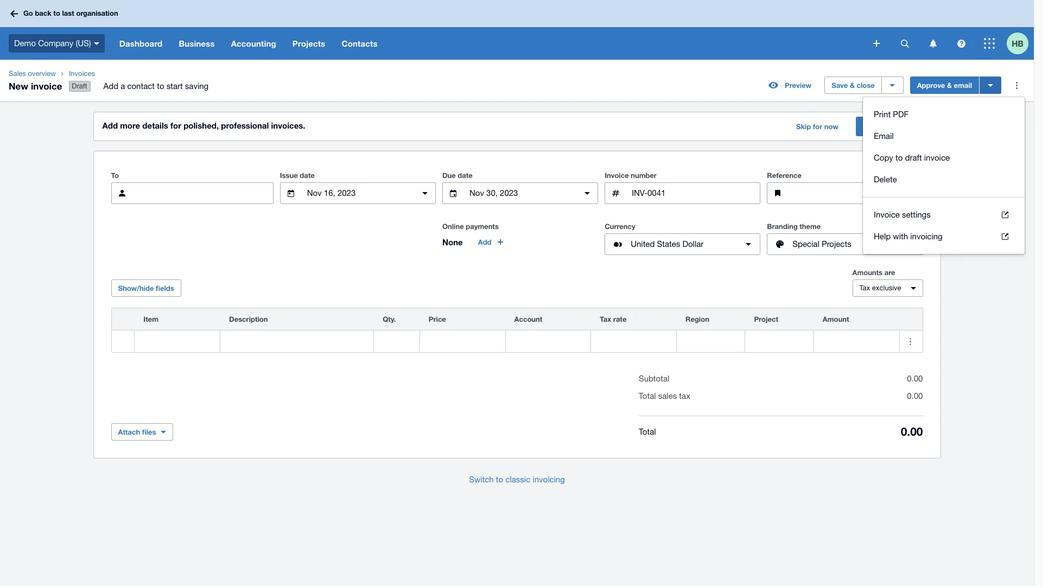 Task type: vqa. For each thing, say whether or not it's contained in the screenshot.
or to the left
no



Task type: describe. For each thing, give the bounding box(es) containing it.
projects button
[[285, 27, 334, 60]]

Invoice number text field
[[631, 183, 761, 204]]

organisation
[[76, 9, 118, 18]]

svg image left the hb
[[985, 38, 996, 49]]

contacts button
[[334, 27, 386, 60]]

add details
[[864, 122, 901, 131]]

invoice inside button
[[925, 153, 951, 162]]

show/hide fields
[[118, 284, 174, 293]]

add button
[[472, 234, 511, 251]]

more invoice options image
[[1007, 74, 1028, 96]]

0.00 for total sales tax
[[908, 392, 924, 401]]

go back to last organisation link
[[7, 4, 125, 23]]

theme
[[800, 222, 821, 231]]

email
[[955, 81, 973, 90]]

more date options image for issue date
[[414, 183, 436, 204]]

due date
[[443, 171, 473, 180]]

dashboard link
[[111, 27, 171, 60]]

description
[[229, 315, 268, 324]]

add details button
[[857, 117, 909, 136]]

more date options image for due date
[[577, 183, 599, 204]]

0 vertical spatial invoice
[[31, 80, 62, 92]]

date for issue date
[[300, 171, 315, 180]]

2 horizontal spatial svg image
[[958, 39, 966, 48]]

accounting
[[231, 39, 276, 48]]

close
[[857, 81, 875, 90]]

number
[[631, 171, 657, 180]]

save
[[832, 81, 849, 90]]

for inside skip for now button
[[814, 122, 823, 131]]

special
[[793, 240, 820, 249]]

contacts
[[342, 39, 378, 48]]

preview button
[[763, 77, 819, 94]]

navigation containing dashboard
[[111, 27, 866, 60]]

invoice line item list element
[[111, 308, 924, 353]]

help with invoicing
[[875, 232, 943, 241]]

company
[[38, 38, 73, 48]]

switch
[[469, 475, 494, 485]]

demo
[[14, 38, 36, 48]]

accounting button
[[223, 27, 285, 60]]

states
[[658, 240, 681, 249]]

0 horizontal spatial details
[[143, 121, 168, 130]]

more line item options image
[[900, 331, 922, 353]]

draft
[[906, 153, 923, 162]]

sales
[[9, 70, 26, 78]]

to
[[111, 171, 119, 180]]

invoices.
[[271, 121, 306, 130]]

branding
[[768, 222, 798, 231]]

sales overview link
[[4, 68, 60, 79]]

approve
[[918, 81, 946, 90]]

dollar
[[683, 240, 704, 249]]

tax for tax rate
[[600, 315, 612, 324]]

to left start
[[157, 82, 164, 91]]

account
[[515, 315, 543, 324]]

email
[[875, 132, 895, 141]]

hb
[[1013, 38, 1024, 48]]

add for add a contact to start saving
[[103, 82, 118, 91]]

amounts are
[[853, 268, 896, 277]]

Inventory item text field
[[135, 331, 220, 352]]

polished,
[[184, 121, 219, 130]]

& for close
[[851, 81, 855, 90]]

copy to draft invoice button
[[864, 147, 1026, 169]]

group containing print pdf
[[864, 97, 1026, 254]]

Reference text field
[[794, 183, 923, 204]]

delete button
[[864, 169, 1026, 191]]

classic
[[506, 475, 531, 485]]

skip for now
[[797, 122, 839, 131]]

svg image up approve
[[930, 39, 937, 48]]

professional
[[221, 121, 269, 130]]

to inside banner
[[53, 9, 60, 18]]

united
[[631, 240, 655, 249]]

start
[[167, 82, 183, 91]]

show/hide
[[118, 284, 154, 293]]

demo company (us)
[[14, 38, 91, 48]]

business
[[179, 39, 215, 48]]

tax rate
[[600, 315, 627, 324]]

list box containing invoice settings
[[864, 197, 1026, 254]]

To text field
[[137, 183, 273, 204]]

currency
[[605, 222, 636, 231]]

hb button
[[1008, 27, 1035, 60]]

total for total sales tax
[[639, 392, 657, 401]]

attach
[[118, 428, 140, 437]]

contact element
[[111, 183, 274, 204]]

settings
[[903, 210, 931, 220]]

rate
[[614, 315, 627, 324]]

overview
[[28, 70, 56, 78]]

0.00 for subtotal
[[908, 374, 924, 384]]

subtotal
[[639, 374, 670, 384]]

total for total
[[639, 427, 657, 437]]

invoicing inside list box
[[911, 232, 943, 241]]

svg image inside demo company (us) popup button
[[94, 42, 99, 45]]

approve & email
[[918, 81, 973, 90]]

saving
[[185, 82, 209, 91]]

pdf
[[894, 110, 909, 119]]

invoice for invoice number
[[605, 171, 629, 180]]

Due date text field
[[469, 183, 573, 204]]

to right switch
[[496, 475, 504, 485]]

special projects button
[[768, 234, 924, 255]]

attach files button
[[111, 424, 173, 441]]

invoice number
[[605, 171, 657, 180]]

Price field
[[420, 331, 505, 352]]

tax
[[680, 392, 691, 401]]



Task type: locate. For each thing, give the bounding box(es) containing it.
invoicing right classic
[[533, 475, 565, 485]]

invoice for invoice settings
[[875, 210, 901, 220]]

add left "a"
[[103, 82, 118, 91]]

back
[[35, 9, 51, 18]]

more line item options element
[[900, 309, 923, 330]]

navigation
[[111, 27, 866, 60]]

2 total from the top
[[639, 427, 657, 437]]

invoicing
[[911, 232, 943, 241], [533, 475, 565, 485]]

print
[[875, 110, 891, 119]]

more date options image
[[414, 183, 436, 204], [577, 183, 599, 204]]

date
[[300, 171, 315, 180], [458, 171, 473, 180]]

0 vertical spatial invoicing
[[911, 232, 943, 241]]

1 horizontal spatial &
[[948, 81, 953, 90]]

2 list box from the top
[[864, 197, 1026, 254]]

banner containing hb
[[0, 0, 1035, 60]]

0 horizontal spatial for
[[171, 121, 181, 130]]

0 horizontal spatial projects
[[293, 39, 326, 48]]

None field
[[135, 331, 220, 353]]

& inside 'save & close' button
[[851, 81, 855, 90]]

save & close
[[832, 81, 875, 90]]

1 horizontal spatial projects
[[822, 240, 852, 249]]

1 horizontal spatial more date options image
[[577, 183, 599, 204]]

1 list box from the top
[[864, 97, 1026, 197]]

price
[[429, 315, 446, 324]]

1 vertical spatial projects
[[822, 240, 852, 249]]

projects left contacts dropdown button
[[293, 39, 326, 48]]

online
[[443, 222, 464, 231]]

exclusive
[[873, 284, 902, 292]]

print pdf
[[875, 110, 909, 119]]

demo company (us) button
[[0, 27, 111, 60]]

1 date from the left
[[300, 171, 315, 180]]

0 vertical spatial tax
[[860, 284, 871, 292]]

issue date
[[280, 171, 315, 180]]

0.00
[[908, 374, 924, 384], [908, 392, 924, 401], [902, 425, 924, 439]]

reference
[[768, 171, 802, 180]]

1 horizontal spatial svg image
[[901, 39, 910, 48]]

svg image
[[10, 10, 18, 17], [985, 38, 996, 49], [930, 39, 937, 48], [874, 40, 881, 47]]

1 horizontal spatial invoice
[[925, 153, 951, 162]]

due
[[443, 171, 456, 180]]

1 horizontal spatial invoicing
[[911, 232, 943, 241]]

tax inside popup button
[[860, 284, 871, 292]]

amount
[[823, 315, 850, 324]]

preview
[[786, 81, 812, 90]]

Issue date text field
[[306, 183, 410, 204]]

1 total from the top
[[639, 392, 657, 401]]

skip for now button
[[790, 118, 846, 135]]

print pdf button
[[864, 104, 1026, 126]]

delete
[[875, 175, 898, 184]]

date right issue
[[300, 171, 315, 180]]

add for add more details for polished, professional invoices.
[[102, 121, 118, 130]]

1 horizontal spatial for
[[814, 122, 823, 131]]

add up email
[[864, 122, 877, 131]]

0 vertical spatial projects
[[293, 39, 326, 48]]

united states dollar button
[[605, 234, 761, 255]]

1 vertical spatial invoice
[[925, 153, 951, 162]]

for left now
[[814, 122, 823, 131]]

invoice
[[31, 80, 62, 92], [925, 153, 951, 162]]

& inside 'approve & email' button
[[948, 81, 953, 90]]

add for add
[[478, 238, 492, 247]]

add more details for polished, professional invoices. status
[[94, 113, 941, 141]]

issue
[[280, 171, 298, 180]]

go back to last organisation
[[23, 9, 118, 18]]

copy to draft invoice
[[875, 153, 951, 162]]

details up email
[[879, 122, 901, 131]]

group
[[864, 97, 1026, 254]]

invoices
[[69, 70, 95, 78]]

1 vertical spatial invoicing
[[533, 475, 565, 485]]

0 horizontal spatial date
[[300, 171, 315, 180]]

special projects
[[793, 240, 852, 249]]

0 horizontal spatial tax
[[600, 315, 612, 324]]

2 date from the left
[[458, 171, 473, 180]]

total down total sales tax
[[639, 427, 657, 437]]

sales
[[659, 392, 677, 401]]

invoice left number
[[605, 171, 629, 180]]

save & close button
[[825, 77, 883, 94]]

date right the due
[[458, 171, 473, 180]]

add for add details
[[864, 122, 877, 131]]

1 more date options image from the left
[[414, 183, 436, 204]]

0 horizontal spatial invoicing
[[533, 475, 565, 485]]

0 horizontal spatial invoice
[[31, 80, 62, 92]]

0 vertical spatial 0.00
[[908, 374, 924, 384]]

svg image left go
[[10, 10, 18, 17]]

add
[[103, 82, 118, 91], [102, 121, 118, 130], [864, 122, 877, 131], [478, 238, 492, 247]]

branding theme
[[768, 222, 821, 231]]

switch to classic invoicing
[[469, 475, 565, 485]]

tax for tax exclusive
[[860, 284, 871, 292]]

draft
[[72, 82, 87, 90]]

skip
[[797, 122, 812, 131]]

svg image
[[901, 39, 910, 48], [958, 39, 966, 48], [94, 42, 99, 45]]

online payments
[[443, 222, 499, 231]]

business button
[[171, 27, 223, 60]]

to left draft
[[896, 153, 904, 162]]

1 horizontal spatial tax
[[860, 284, 871, 292]]

project
[[755, 315, 779, 324]]

dashboard
[[119, 39, 163, 48]]

tax down amounts
[[860, 284, 871, 292]]

details right more
[[143, 121, 168, 130]]

united states dollar
[[631, 240, 704, 249]]

total down subtotal
[[639, 392, 657, 401]]

invoicing inside button
[[533, 475, 565, 485]]

invoices link
[[65, 68, 217, 79]]

projects inside popup button
[[822, 240, 852, 249]]

invoice up 'help'
[[875, 210, 901, 220]]

banner
[[0, 0, 1035, 60]]

1 & from the left
[[851, 81, 855, 90]]

total
[[639, 392, 657, 401], [639, 427, 657, 437]]

2 vertical spatial 0.00
[[902, 425, 924, 439]]

0 horizontal spatial more date options image
[[414, 183, 436, 204]]

invoice down the overview
[[31, 80, 62, 92]]

1 horizontal spatial date
[[458, 171, 473, 180]]

0 horizontal spatial invoice
[[605, 171, 629, 180]]

projects
[[293, 39, 326, 48], [822, 240, 852, 249]]

add inside add button
[[478, 238, 492, 247]]

invoice
[[605, 171, 629, 180], [875, 210, 901, 220]]

invoice inside list box
[[875, 210, 901, 220]]

region
[[686, 315, 710, 324]]

invoice number element
[[605, 183, 761, 204]]

svg image up close
[[874, 40, 881, 47]]

add down payments
[[478, 238, 492, 247]]

attach files
[[118, 428, 156, 437]]

& left email
[[948, 81, 953, 90]]

tax left rate
[[600, 315, 612, 324]]

& right save at right
[[851, 81, 855, 90]]

go
[[23, 9, 33, 18]]

approve & email button
[[911, 77, 980, 94]]

0 horizontal spatial &
[[851, 81, 855, 90]]

tax exclusive button
[[853, 280, 924, 297]]

files
[[142, 428, 156, 437]]

to left last
[[53, 9, 60, 18]]

tax inside invoice line item list "element"
[[600, 315, 612, 324]]

add inside add details button
[[864, 122, 877, 131]]

for left polished,
[[171, 121, 181, 130]]

are
[[885, 268, 896, 277]]

2 more date options image from the left
[[577, 183, 599, 204]]

add left more
[[102, 121, 118, 130]]

(us)
[[76, 38, 91, 48]]

to inside list box
[[896, 153, 904, 162]]

date for due date
[[458, 171, 473, 180]]

show/hide fields button
[[111, 280, 181, 297]]

total sales tax
[[639, 392, 691, 401]]

invoice settings
[[875, 210, 931, 220]]

0 vertical spatial invoice
[[605, 171, 629, 180]]

projects inside dropdown button
[[293, 39, 326, 48]]

qty.
[[383, 315, 396, 324]]

invoice down email button
[[925, 153, 951, 162]]

&
[[851, 81, 855, 90], [948, 81, 953, 90]]

list box
[[864, 97, 1026, 197], [864, 197, 1026, 254]]

0 horizontal spatial svg image
[[94, 42, 99, 45]]

new
[[9, 80, 28, 92]]

now
[[825, 122, 839, 131]]

invoicing down settings
[[911, 232, 943, 241]]

details inside add details button
[[879, 122, 901, 131]]

1 vertical spatial 0.00
[[908, 392, 924, 401]]

more
[[120, 121, 140, 130]]

1 horizontal spatial details
[[879, 122, 901, 131]]

payments
[[466, 222, 499, 231]]

list box containing print pdf
[[864, 97, 1026, 197]]

1 vertical spatial tax
[[600, 315, 612, 324]]

a
[[121, 82, 125, 91]]

2 & from the left
[[948, 81, 953, 90]]

svg image inside the go back to last organisation link
[[10, 10, 18, 17]]

tax exclusive
[[860, 284, 902, 292]]

last
[[62, 9, 74, 18]]

1 vertical spatial invoice
[[875, 210, 901, 220]]

0 vertical spatial total
[[639, 392, 657, 401]]

& for email
[[948, 81, 953, 90]]

contact
[[127, 82, 155, 91]]

none
[[443, 237, 463, 247]]

item
[[144, 315, 159, 324]]

1 horizontal spatial invoice
[[875, 210, 901, 220]]

1 vertical spatial total
[[639, 427, 657, 437]]

copy
[[875, 153, 894, 162]]

switch to classic invoicing button
[[461, 469, 574, 491]]

help with invoicing link
[[864, 226, 1026, 248]]

projects right special
[[822, 240, 852, 249]]



